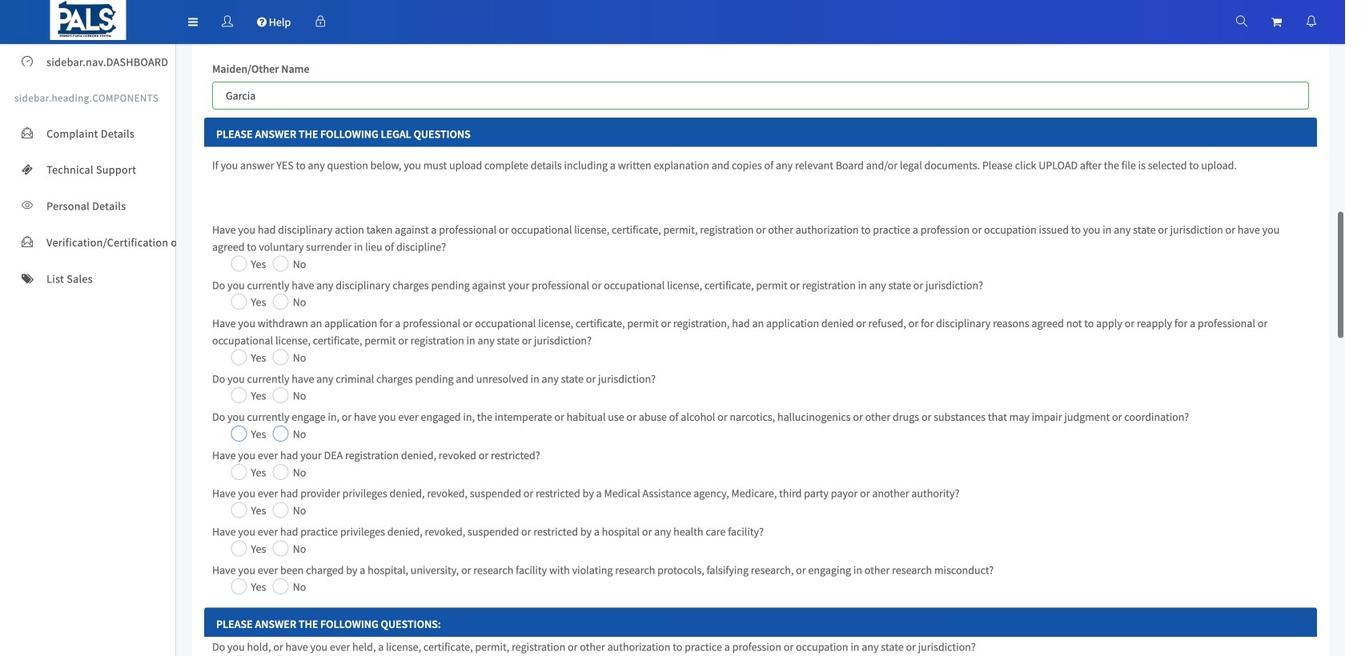 Task type: describe. For each thing, give the bounding box(es) containing it.
(999) 999-9999 text field
[[212, 15, 749, 43]]



Task type: vqa. For each thing, say whether or not it's contained in the screenshot.
email field
yes



Task type: locate. For each thing, give the bounding box(es) containing it.
navigation
[[0, 0, 1346, 44]]

None email field
[[773, 15, 1310, 43]]

None text field
[[212, 82, 1310, 110]]

app logo image
[[50, 0, 126, 40]]



